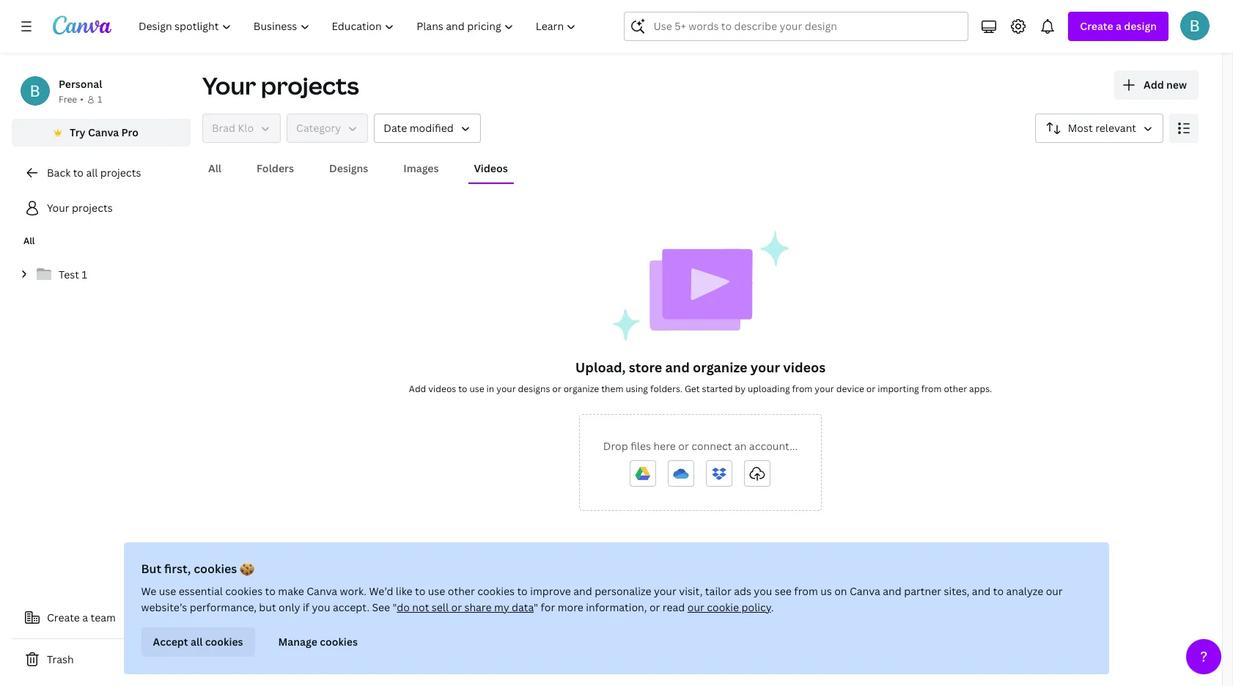Task type: locate. For each thing, give the bounding box(es) containing it.
cookies down accept. on the bottom left of the page
[[320, 635, 358, 649]]

0 horizontal spatial videos
[[428, 383, 456, 395]]

1 vertical spatial all
[[23, 235, 35, 247]]

1 horizontal spatial all
[[191, 635, 203, 649]]

2 horizontal spatial use
[[470, 383, 484, 395]]

1 vertical spatial add
[[409, 383, 426, 395]]

other inside 'upload, store and organize your videos add videos to use in your designs or organize them using folders. get started by uploading from your device or importing from other apps.'
[[944, 383, 967, 395]]

organize up the started
[[693, 359, 748, 376]]

2 horizontal spatial canva
[[850, 584, 881, 598]]

0 horizontal spatial canva
[[88, 125, 119, 139]]

other up do not sell or share my data link
[[448, 584, 475, 598]]

1 horizontal spatial a
[[1116, 19, 1122, 33]]

accept all cookies button
[[142, 628, 255, 657]]

add new
[[1144, 78, 1187, 92]]

relevant
[[1096, 121, 1137, 135]]

policy
[[742, 601, 772, 615]]

accept all cookies
[[153, 635, 243, 649]]

and left partner
[[883, 584, 902, 598]]

0 vertical spatial our
[[1047, 584, 1063, 598]]

here
[[654, 439, 676, 453]]

0 horizontal spatial create
[[47, 611, 80, 625]]

and up folders.
[[666, 359, 690, 376]]

1 vertical spatial a
[[82, 611, 88, 625]]

or right device
[[867, 383, 876, 395]]

projects down back to all projects
[[72, 201, 113, 215]]

0 horizontal spatial use
[[159, 584, 177, 598]]

use up website's
[[159, 584, 177, 598]]

from inside we use essential cookies to make canva work. we'd like to use other cookies to improve and personalize your visit, tailor ads you see from us on canva and partner sites, and to analyze our website's performance, but only if you accept. see "
[[795, 584, 819, 598]]

1 vertical spatial create
[[47, 611, 80, 625]]

0 vertical spatial other
[[944, 383, 967, 395]]

you right if on the left of the page
[[312, 601, 331, 615]]

"
[[393, 601, 397, 615], [534, 601, 539, 615]]

" right see
[[393, 601, 397, 615]]

your up uploading
[[751, 359, 780, 376]]

all inside button
[[191, 635, 203, 649]]

a for team
[[82, 611, 88, 625]]

1 horizontal spatial canva
[[307, 584, 338, 598]]

trash
[[47, 653, 74, 667]]

use left in
[[470, 383, 484, 395]]

folders button
[[251, 155, 300, 183]]

1 horizontal spatial use
[[428, 584, 446, 598]]

to
[[73, 166, 84, 180], [459, 383, 468, 395], [265, 584, 276, 598], [415, 584, 426, 598], [518, 584, 528, 598], [994, 584, 1004, 598]]

1 vertical spatial our
[[688, 601, 705, 615]]

projects up category
[[261, 70, 359, 101]]

add left new
[[1144, 78, 1164, 92]]

your projects up klo
[[202, 70, 359, 101]]

0 vertical spatial you
[[754, 584, 773, 598]]

date
[[384, 121, 407, 135]]

organize down upload,
[[564, 383, 599, 395]]

uploading
[[748, 383, 790, 395]]

manage cookies
[[279, 635, 358, 649]]

sell
[[432, 601, 449, 615]]

or
[[552, 383, 562, 395], [867, 383, 876, 395], [678, 439, 689, 453], [452, 601, 462, 615], [650, 601, 661, 615]]

top level navigation element
[[129, 12, 589, 41]]

1 vertical spatial all
[[191, 635, 203, 649]]

upload, store and organize your videos add videos to use in your designs or organize them using folders. get started by uploading from your device or importing from other apps.
[[409, 359, 992, 395]]

1 right •
[[97, 93, 102, 106]]

your up "brad klo" on the left top of page
[[202, 70, 256, 101]]

1 vertical spatial projects
[[100, 166, 141, 180]]

add new button
[[1115, 70, 1199, 100]]

cookie
[[707, 601, 740, 615]]

1 horizontal spatial "
[[534, 601, 539, 615]]

a left design
[[1116, 19, 1122, 33]]

0 horizontal spatial your projects
[[47, 201, 113, 215]]

1 horizontal spatial videos
[[783, 359, 826, 376]]

0 vertical spatial all
[[86, 166, 98, 180]]

from left us
[[795, 584, 819, 598]]

0 horizontal spatial your
[[47, 201, 69, 215]]

account...
[[749, 439, 798, 453]]

your projects down back to all projects
[[47, 201, 113, 215]]

0 horizontal spatial a
[[82, 611, 88, 625]]

videos up uploading
[[783, 359, 826, 376]]

we
[[142, 584, 157, 598]]

team
[[91, 611, 116, 625]]

connect
[[692, 439, 732, 453]]

cookies down 🍪
[[226, 584, 263, 598]]

other inside we use essential cookies to make canva work. we'd like to use other cookies to improve and personalize your visit, tailor ads you see from us on canva and partner sites, and to analyze our website's performance, but only if you accept. see "
[[448, 584, 475, 598]]

to left analyze
[[994, 584, 1004, 598]]

website's
[[142, 601, 188, 615]]

drop
[[603, 439, 628, 453]]

1 horizontal spatial 1
[[97, 93, 102, 106]]

new
[[1167, 78, 1187, 92]]

from right importing
[[922, 383, 942, 395]]

but
[[142, 561, 162, 577]]

you
[[754, 584, 773, 598], [312, 601, 331, 615]]

for
[[541, 601, 556, 615]]

device
[[836, 383, 865, 395]]

0 horizontal spatial our
[[688, 601, 705, 615]]

designs button
[[323, 155, 374, 183]]

folders.
[[650, 383, 683, 395]]

0 vertical spatial your
[[202, 70, 256, 101]]

videos left in
[[428, 383, 456, 395]]

images
[[404, 161, 439, 175]]

0 vertical spatial create
[[1080, 19, 1114, 33]]

1 horizontal spatial organize
[[693, 359, 748, 376]]

canva
[[88, 125, 119, 139], [307, 584, 338, 598], [850, 584, 881, 598]]

and
[[666, 359, 690, 376], [574, 584, 593, 598], [883, 584, 902, 598], [973, 584, 991, 598]]

1 right test
[[82, 268, 87, 282]]

to right the back
[[73, 166, 84, 180]]

a left team
[[82, 611, 88, 625]]

•
[[80, 93, 84, 106]]

1 horizontal spatial our
[[1047, 584, 1063, 598]]

organize
[[693, 359, 748, 376], [564, 383, 599, 395]]

0 horizontal spatial other
[[448, 584, 475, 598]]

create inside dropdown button
[[1080, 19, 1114, 33]]

1 vertical spatial other
[[448, 584, 475, 598]]

my
[[495, 601, 510, 615]]

personalize
[[595, 584, 652, 598]]

all right the back
[[86, 166, 98, 180]]

0 horizontal spatial 1
[[82, 268, 87, 282]]

we use essential cookies to make canva work. we'd like to use other cookies to improve and personalize your visit, tailor ads you see from us on canva and partner sites, and to analyze our website's performance, but only if you accept. see "
[[142, 584, 1063, 615]]

our down visit,
[[688, 601, 705, 615]]

0 vertical spatial a
[[1116, 19, 1122, 33]]

your inside we use essential cookies to make canva work. we'd like to use other cookies to improve and personalize your visit, tailor ads you see from us on canva and partner sites, and to analyze our website's performance, but only if you accept. see "
[[654, 584, 677, 598]]

1 horizontal spatial other
[[944, 383, 967, 395]]

use up the sell
[[428, 584, 446, 598]]

other
[[944, 383, 967, 395], [448, 584, 475, 598]]

design
[[1124, 19, 1157, 33]]

brad klo image
[[1181, 11, 1210, 40]]

0 horizontal spatial "
[[393, 601, 397, 615]]

" left for
[[534, 601, 539, 615]]

use inside 'upload, store and organize your videos add videos to use in your designs or organize them using folders. get started by uploading from your device or importing from other apps.'
[[470, 383, 484, 395]]

folders
[[257, 161, 294, 175]]

you up policy
[[754, 584, 773, 598]]

your projects link
[[12, 194, 191, 223]]

1 horizontal spatial add
[[1144, 78, 1164, 92]]

use
[[470, 383, 484, 395], [159, 584, 177, 598], [428, 584, 446, 598]]

a inside dropdown button
[[1116, 19, 1122, 33]]

our right analyze
[[1047, 584, 1063, 598]]

create left team
[[47, 611, 80, 625]]

data
[[512, 601, 534, 615]]

to right like
[[415, 584, 426, 598]]

1
[[97, 93, 102, 106], [82, 268, 87, 282]]

None search field
[[624, 12, 969, 41]]

canva right on
[[850, 584, 881, 598]]

1 " from the left
[[393, 601, 397, 615]]

all right accept
[[191, 635, 203, 649]]

0 horizontal spatial you
[[312, 601, 331, 615]]

0 horizontal spatial organize
[[564, 383, 599, 395]]

.
[[772, 601, 774, 615]]

category
[[296, 121, 341, 135]]

back
[[47, 166, 71, 180]]

add
[[1144, 78, 1164, 92], [409, 383, 426, 395]]

canva right the try
[[88, 125, 119, 139]]

cookies up my
[[478, 584, 515, 598]]

but first, cookies 🍪
[[142, 561, 255, 577]]

create a design button
[[1069, 12, 1169, 41]]

create left design
[[1080, 19, 1114, 33]]

create
[[1080, 19, 1114, 33], [47, 611, 80, 625]]

but
[[259, 601, 277, 615]]

your up read on the right bottom of page
[[654, 584, 677, 598]]

1 vertical spatial your
[[47, 201, 69, 215]]

work.
[[340, 584, 367, 598]]

0 vertical spatial organize
[[693, 359, 748, 376]]

2 " from the left
[[534, 601, 539, 615]]

all inside button
[[208, 161, 221, 175]]

cookies
[[194, 561, 237, 577], [226, 584, 263, 598], [478, 584, 515, 598], [206, 635, 243, 649], [320, 635, 358, 649]]

add left in
[[409, 383, 426, 395]]

1 vertical spatial organize
[[564, 383, 599, 395]]

a
[[1116, 19, 1122, 33], [82, 611, 88, 625]]

in
[[487, 383, 494, 395]]

brad
[[212, 121, 235, 135]]

0 horizontal spatial add
[[409, 383, 426, 395]]

test 1
[[59, 268, 87, 282]]

date modified
[[384, 121, 454, 135]]

0 vertical spatial all
[[208, 161, 221, 175]]

create a team button
[[12, 604, 191, 633]]

all button
[[202, 155, 227, 183]]

0 vertical spatial your projects
[[202, 70, 359, 101]]

to left in
[[459, 383, 468, 395]]

or right the sell
[[452, 601, 462, 615]]

create inside button
[[47, 611, 80, 625]]

create for create a team
[[47, 611, 80, 625]]

a inside button
[[82, 611, 88, 625]]

other left apps. on the right bottom of page
[[944, 383, 967, 395]]

your down the back
[[47, 201, 69, 215]]

1 horizontal spatial all
[[208, 161, 221, 175]]

create a design
[[1080, 19, 1157, 33]]

0 vertical spatial 1
[[97, 93, 102, 106]]

0 vertical spatial add
[[1144, 78, 1164, 92]]

1 horizontal spatial create
[[1080, 19, 1114, 33]]

we'd
[[370, 584, 394, 598]]

more
[[558, 601, 584, 615]]

create for create a design
[[1080, 19, 1114, 33]]

1 horizontal spatial your
[[202, 70, 256, 101]]

1 horizontal spatial you
[[754, 584, 773, 598]]

canva up if on the left of the page
[[307, 584, 338, 598]]

personal
[[59, 77, 102, 91]]

projects
[[261, 70, 359, 101], [100, 166, 141, 180], [72, 201, 113, 215]]

projects up your projects link
[[100, 166, 141, 180]]



Task type: describe. For each thing, give the bounding box(es) containing it.
essential
[[179, 584, 223, 598]]

them
[[601, 383, 624, 395]]

do not sell or share my data link
[[397, 601, 534, 615]]

try canva pro
[[70, 125, 139, 139]]

designs
[[518, 383, 550, 395]]

importing
[[878, 383, 919, 395]]

using
[[626, 383, 648, 395]]

by
[[735, 383, 746, 395]]

share
[[465, 601, 492, 615]]

on
[[835, 584, 848, 598]]

try canva pro button
[[12, 119, 191, 147]]

Date modified button
[[374, 114, 481, 143]]

a for design
[[1116, 19, 1122, 33]]

test
[[59, 268, 79, 282]]

read
[[663, 601, 686, 615]]

or right the "designs"
[[552, 383, 562, 395]]

our cookie policy link
[[688, 601, 772, 615]]

0 horizontal spatial all
[[86, 166, 98, 180]]

most
[[1068, 121, 1093, 135]]

1 vertical spatial your projects
[[47, 201, 113, 215]]

1 vertical spatial 1
[[82, 268, 87, 282]]

not
[[413, 601, 430, 615]]

visit,
[[680, 584, 703, 598]]

information,
[[587, 601, 648, 615]]

manage
[[279, 635, 318, 649]]

images button
[[398, 155, 445, 183]]

Category button
[[287, 114, 368, 143]]

videos
[[474, 161, 508, 175]]

0 vertical spatial videos
[[783, 359, 826, 376]]

🍪
[[240, 561, 255, 577]]

from right uploading
[[792, 383, 813, 395]]

cookies down performance,
[[206, 635, 243, 649]]

to up 'data'
[[518, 584, 528, 598]]

your right in
[[497, 383, 516, 395]]

apps.
[[969, 383, 992, 395]]

0 vertical spatial projects
[[261, 70, 359, 101]]

try
[[70, 125, 86, 139]]

drop files here or connect an account...
[[603, 439, 798, 453]]

to inside 'upload, store and organize your videos add videos to use in your designs or organize them using folders. get started by uploading from your device or importing from other apps.'
[[459, 383, 468, 395]]

but first, cookies 🍪 dialog
[[124, 543, 1110, 675]]

store
[[629, 359, 662, 376]]

and inside 'upload, store and organize your videos add videos to use in your designs or organize them using folders. get started by uploading from your device or importing from other apps.'
[[666, 359, 690, 376]]

sites,
[[945, 584, 970, 598]]

accept
[[153, 635, 189, 649]]

tailor
[[706, 584, 732, 598]]

trash link
[[12, 645, 191, 675]]

Sort by button
[[1035, 114, 1164, 143]]

to up but
[[265, 584, 276, 598]]

partner
[[905, 584, 942, 598]]

and right sites,
[[973, 584, 991, 598]]

1 horizontal spatial your projects
[[202, 70, 359, 101]]

1 vertical spatial you
[[312, 601, 331, 615]]

1 vertical spatial videos
[[428, 383, 456, 395]]

0 horizontal spatial all
[[23, 235, 35, 247]]

see
[[775, 584, 792, 598]]

accept.
[[333, 601, 370, 615]]

create a team
[[47, 611, 116, 625]]

manage cookies button
[[267, 628, 370, 657]]

test 1 link
[[12, 260, 191, 290]]

an
[[735, 439, 747, 453]]

first,
[[165, 561, 191, 577]]

back to all projects link
[[12, 158, 191, 188]]

canva inside button
[[88, 125, 119, 139]]

free
[[59, 93, 77, 106]]

pro
[[121, 125, 139, 139]]

brad klo
[[212, 121, 254, 135]]

cookies up essential
[[194, 561, 237, 577]]

designs
[[329, 161, 368, 175]]

only
[[279, 601, 301, 615]]

analyze
[[1007, 584, 1044, 598]]

modified
[[410, 121, 454, 135]]

Search search field
[[654, 12, 940, 40]]

us
[[821, 584, 833, 598]]

see
[[373, 601, 391, 615]]

back to all projects
[[47, 166, 141, 180]]

videos button
[[468, 155, 514, 183]]

get
[[685, 383, 700, 395]]

do
[[397, 601, 410, 615]]

" inside we use essential cookies to make canva work. we'd like to use other cookies to improve and personalize your visit, tailor ads you see from us on canva and partner sites, and to analyze our website's performance, but only if you accept. see "
[[393, 601, 397, 615]]

add inside 'upload, store and organize your videos add videos to use in your designs or organize them using folders. get started by uploading from your device or importing from other apps.'
[[409, 383, 426, 395]]

your left device
[[815, 383, 834, 395]]

started
[[702, 383, 733, 395]]

if
[[303, 601, 310, 615]]

or right here
[[678, 439, 689, 453]]

most relevant
[[1068, 121, 1137, 135]]

Owner button
[[202, 114, 281, 143]]

or left read on the right bottom of page
[[650, 601, 661, 615]]

your inside your projects link
[[47, 201, 69, 215]]

klo
[[238, 121, 254, 135]]

upload,
[[575, 359, 626, 376]]

and up "do not sell or share my data " for more information, or read our cookie policy ."
[[574, 584, 593, 598]]

like
[[396, 584, 413, 598]]

do not sell or share my data " for more information, or read our cookie policy .
[[397, 601, 774, 615]]

make
[[279, 584, 305, 598]]

our inside we use essential cookies to make canva work. we'd like to use other cookies to improve and personalize your visit, tailor ads you see from us on canva and partner sites, and to analyze our website's performance, but only if you accept. see "
[[1047, 584, 1063, 598]]

add inside dropdown button
[[1144, 78, 1164, 92]]

2 vertical spatial projects
[[72, 201, 113, 215]]

files
[[631, 439, 651, 453]]



Task type: vqa. For each thing, say whether or not it's contained in the screenshot.
a within the button
yes



